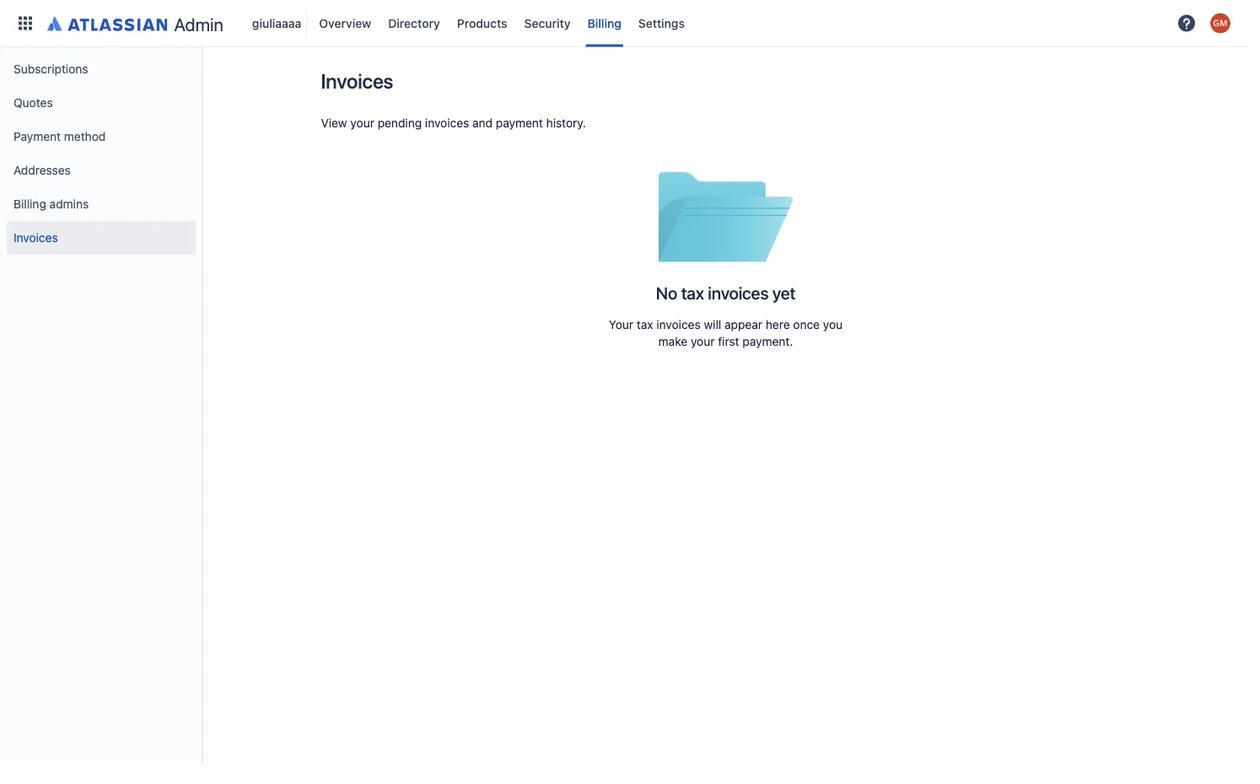 Task type: describe. For each thing, give the bounding box(es) containing it.
billing admins
[[14, 197, 89, 211]]

giuliaaaa button
[[247, 10, 308, 37]]

view
[[321, 116, 347, 130]]

your tax invoices will appear here once you make your first payment.
[[609, 318, 843, 349]]

subscriptions
[[14, 62, 88, 76]]

1 horizontal spatial invoices
[[321, 69, 393, 93]]

0 vertical spatial invoices
[[425, 116, 469, 130]]

switch to... image
[[15, 13, 35, 33]]

addresses
[[14, 163, 71, 177]]

appear
[[725, 318, 763, 332]]

group containing subscriptions
[[7, 47, 196, 260]]

here
[[766, 318, 790, 332]]

settings link
[[634, 10, 690, 37]]

settings
[[639, 16, 685, 30]]

your profile and settings image
[[1211, 13, 1231, 33]]

payment method link
[[7, 120, 196, 154]]

billing link
[[583, 10, 627, 37]]

your inside your tax invoices will appear here once you make your first payment.
[[691, 335, 715, 349]]

and
[[473, 116, 493, 130]]

tax for your
[[637, 318, 654, 332]]

0 horizontal spatial invoices
[[14, 231, 58, 245]]

directory
[[388, 16, 440, 30]]

billing element
[[10, 0, 1172, 47]]

0 vertical spatial your
[[351, 116, 375, 130]]

invoices link
[[7, 221, 196, 255]]

payment.
[[743, 335, 794, 349]]

products
[[457, 16, 508, 30]]

security
[[525, 16, 571, 30]]

tax for no
[[682, 283, 705, 303]]

view your pending invoices and payment history.
[[321, 116, 586, 130]]

products link
[[452, 10, 513, 37]]

billing for billing
[[588, 16, 622, 30]]

payment method
[[14, 130, 106, 143]]

help image
[[1177, 13, 1198, 33]]

history.
[[547, 116, 586, 130]]



Task type: vqa. For each thing, say whether or not it's contained in the screenshot.
Application
no



Task type: locate. For each thing, give the bounding box(es) containing it.
1 vertical spatial invoices
[[14, 231, 58, 245]]

invoices for no tax invoices yet
[[708, 283, 769, 303]]

tax inside your tax invoices will appear here once you make your first payment.
[[637, 318, 654, 332]]

1 horizontal spatial your
[[691, 335, 715, 349]]

2 horizontal spatial invoices
[[708, 283, 769, 303]]

0 vertical spatial billing
[[588, 16, 622, 30]]

atlassian image
[[47, 13, 168, 33], [47, 13, 168, 33]]

invoices down billing admins
[[14, 231, 58, 245]]

billing down addresses
[[14, 197, 46, 211]]

your
[[351, 116, 375, 130], [691, 335, 715, 349]]

0 vertical spatial tax
[[682, 283, 705, 303]]

invoices left and at left top
[[425, 116, 469, 130]]

method
[[64, 130, 106, 143]]

make
[[659, 335, 688, 349]]

your
[[609, 318, 634, 332]]

1 vertical spatial invoices
[[708, 283, 769, 303]]

group
[[7, 47, 196, 260]]

overview
[[319, 16, 372, 30]]

billing inside admin banner
[[588, 16, 622, 30]]

1 vertical spatial your
[[691, 335, 715, 349]]

0 vertical spatial invoices
[[321, 69, 393, 93]]

you
[[824, 318, 843, 332]]

invoices for your tax invoices will appear here once you make your first payment.
[[657, 318, 701, 332]]

first
[[718, 335, 740, 349]]

payment
[[14, 130, 61, 143]]

0 horizontal spatial your
[[351, 116, 375, 130]]

2 vertical spatial invoices
[[657, 318, 701, 332]]

your down will
[[691, 335, 715, 349]]

1 horizontal spatial invoices
[[657, 318, 701, 332]]

tax
[[682, 283, 705, 303], [637, 318, 654, 332]]

payment
[[496, 116, 543, 130]]

quotes
[[14, 96, 53, 110]]

once
[[794, 318, 820, 332]]

your right the view
[[351, 116, 375, 130]]

1 horizontal spatial tax
[[682, 283, 705, 303]]

addresses link
[[7, 154, 196, 187]]

billing admins link
[[7, 187, 196, 221]]

invoices up appear
[[708, 283, 769, 303]]

giuliaaaa
[[252, 16, 302, 30]]

tax right no
[[682, 283, 705, 303]]

directory link
[[383, 10, 445, 37]]

subscriptions link
[[7, 52, 196, 86]]

security link
[[519, 10, 576, 37]]

admin
[[174, 14, 224, 35]]

1 vertical spatial billing
[[14, 197, 46, 211]]

0 horizontal spatial tax
[[637, 318, 654, 332]]

pending
[[378, 116, 422, 130]]

1 vertical spatial tax
[[637, 318, 654, 332]]

1 horizontal spatial billing
[[588, 16, 622, 30]]

0 horizontal spatial billing
[[14, 197, 46, 211]]

quotes link
[[7, 86, 196, 120]]

overview link
[[314, 10, 377, 37]]

billing right security in the top of the page
[[588, 16, 622, 30]]

no tax invoices yet
[[656, 283, 796, 303]]

invoices up "make"
[[657, 318, 701, 332]]

admins
[[49, 197, 89, 211]]

invoices up the view
[[321, 69, 393, 93]]

admin link
[[41, 10, 230, 37]]

invoices
[[321, 69, 393, 93], [14, 231, 58, 245]]

0 horizontal spatial invoices
[[425, 116, 469, 130]]

invoices inside your tax invoices will appear here once you make your first payment.
[[657, 318, 701, 332]]

no
[[656, 283, 678, 303]]

yet
[[773, 283, 796, 303]]

billing for billing admins
[[14, 197, 46, 211]]

admin banner
[[0, 0, 1250, 47]]

will
[[704, 318, 722, 332]]

invoices
[[425, 116, 469, 130], [708, 283, 769, 303], [657, 318, 701, 332]]

billing
[[588, 16, 622, 30], [14, 197, 46, 211]]

tax right your on the top of page
[[637, 318, 654, 332]]



